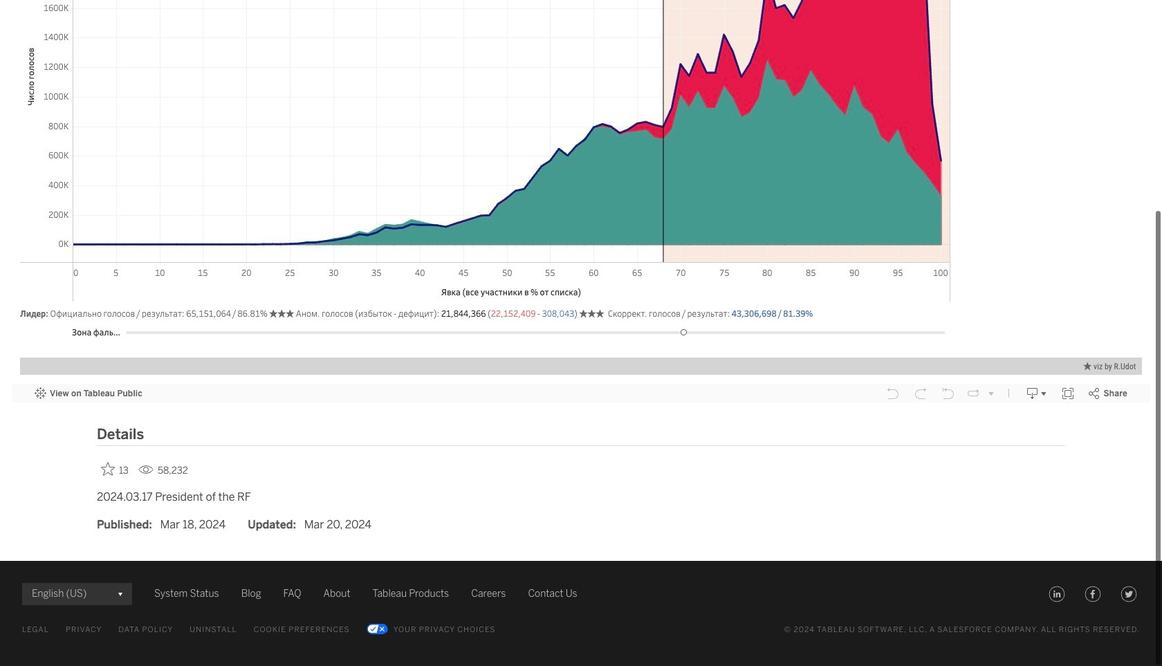 Task type: vqa. For each thing, say whether or not it's contained in the screenshot.
Add Favorite BUTTON
yes



Task type: locate. For each thing, give the bounding box(es) containing it.
Add Favorite button
[[97, 458, 133, 481]]

add favorite image
[[101, 462, 115, 476]]



Task type: describe. For each thing, give the bounding box(es) containing it.
selected language element
[[32, 583, 122, 605]]



